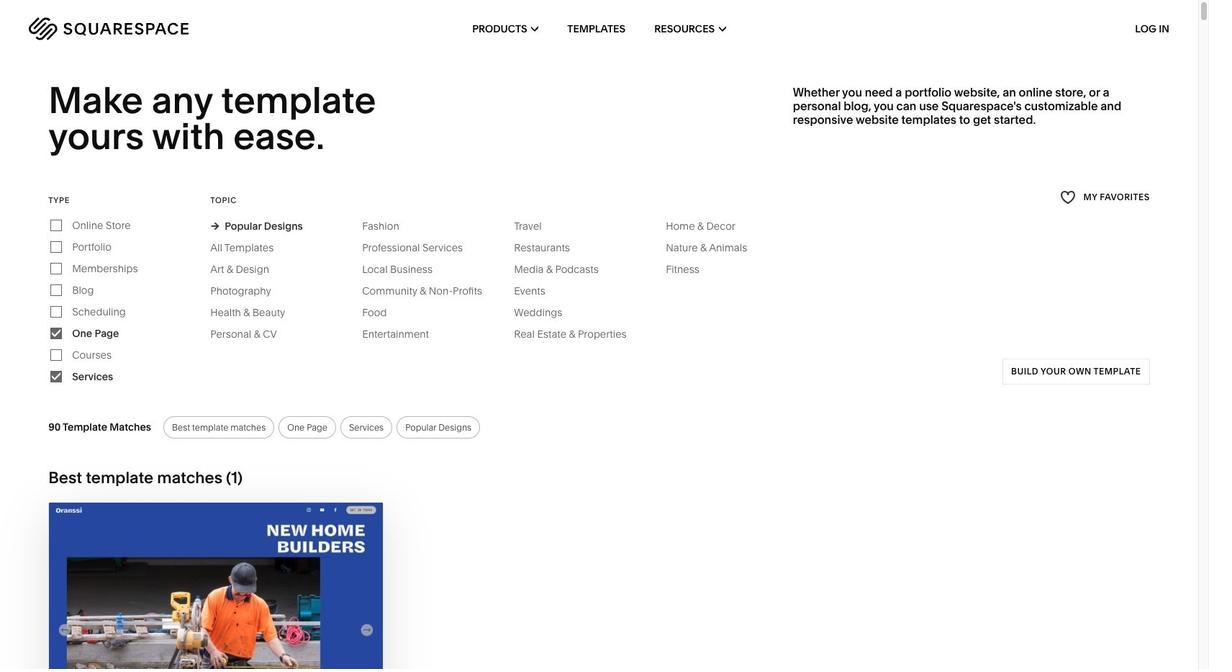 Task type: vqa. For each thing, say whether or not it's contained in the screenshot.
WEDDINGS to the top
no



Task type: describe. For each thing, give the bounding box(es) containing it.
oranssi image
[[49, 503, 383, 669]]



